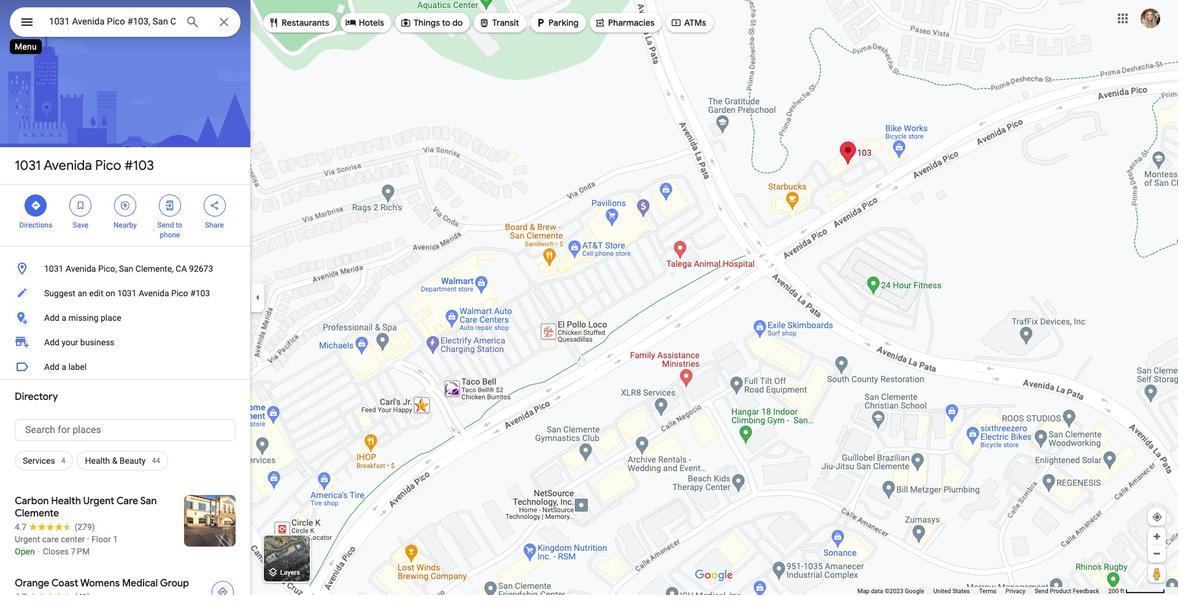 Task type: locate. For each thing, give the bounding box(es) containing it.
#103 up 
[[124, 157, 154, 174]]

&
[[112, 456, 117, 466]]

0 horizontal spatial urgent
[[15, 535, 40, 545]]

1 vertical spatial health
[[51, 496, 81, 508]]

a
[[62, 313, 66, 323], [62, 362, 66, 372]]

urgent up open
[[15, 535, 40, 545]]

1 horizontal spatial san
[[140, 496, 157, 508]]

send inside send to phone
[[158, 221, 174, 230]]

health & beauty 44
[[85, 456, 160, 466]]

add a missing place button
[[0, 306, 251, 330]]

pico down ca
[[171, 289, 188, 298]]


[[479, 16, 490, 29]]

layers
[[280, 569, 300, 577]]

send for send to phone
[[158, 221, 174, 230]]

 search field
[[10, 7, 241, 39]]

things
[[414, 17, 440, 28]]

san right pico,
[[119, 264, 133, 274]]

health left &
[[85, 456, 110, 466]]

2 vertical spatial 1031
[[117, 289, 137, 298]]

care
[[116, 496, 138, 508]]

none text field inside 1031 avenida pico #103 main content
[[15, 419, 236, 441]]

⋅
[[37, 547, 41, 557]]

send inside button
[[1035, 588, 1049, 595]]

1 vertical spatial to
[[176, 221, 182, 230]]

urgent left care
[[83, 496, 114, 508]]

1031 for 1031 avenida pico #103
[[15, 157, 41, 174]]

label
[[68, 362, 87, 372]]

2 a from the top
[[62, 362, 66, 372]]

a left label
[[62, 362, 66, 372]]

footer
[[858, 588, 1109, 596]]

1 vertical spatial 1031
[[44, 264, 64, 274]]

(279)
[[75, 523, 95, 532]]

send
[[158, 221, 174, 230], [1035, 588, 1049, 595]]

0 vertical spatial urgent
[[83, 496, 114, 508]]

to inside send to phone
[[176, 221, 182, 230]]

1 horizontal spatial send
[[1035, 588, 1049, 595]]

©2023
[[885, 588, 904, 595]]

center
[[61, 535, 85, 545]]

avenida up an on the left of the page
[[66, 264, 96, 274]]

send product feedback button
[[1035, 588, 1100, 596]]

0 horizontal spatial #103
[[124, 157, 154, 174]]

avenida for pico,
[[66, 264, 96, 274]]

pico up 
[[95, 157, 121, 174]]

add down the suggest
[[44, 313, 60, 323]]

avenida down the clemente,
[[139, 289, 169, 298]]


[[75, 199, 86, 212]]

#103
[[124, 157, 154, 174], [190, 289, 210, 298]]

services
[[23, 456, 55, 466]]

send to phone
[[158, 221, 182, 239]]

collapse side panel image
[[251, 291, 265, 305]]

None field
[[49, 14, 176, 29]]


[[595, 16, 606, 29]]

1 vertical spatial san
[[140, 496, 157, 508]]

0 vertical spatial send
[[158, 221, 174, 230]]

1 vertical spatial avenida
[[66, 264, 96, 274]]

add a label button
[[0, 355, 251, 379]]

0 horizontal spatial san
[[119, 264, 133, 274]]

1031 up ''
[[15, 157, 41, 174]]

1 horizontal spatial health
[[85, 456, 110, 466]]

1 vertical spatial add
[[44, 338, 60, 348]]

carbon
[[15, 496, 49, 508]]

united states
[[934, 588, 971, 595]]

1 horizontal spatial urgent
[[83, 496, 114, 508]]

a for label
[[62, 362, 66, 372]]

services 4
[[23, 456, 65, 466]]

1 horizontal spatial to
[[442, 17, 451, 28]]

1031 avenida pico, san clemente, ca 92673 button
[[0, 257, 251, 281]]

1 horizontal spatial #103
[[190, 289, 210, 298]]

pico
[[95, 157, 121, 174], [171, 289, 188, 298]]

footer containing map data ©2023 google
[[858, 588, 1109, 596]]

add for add a label
[[44, 362, 60, 372]]

ca
[[176, 264, 187, 274]]

send left product
[[1035, 588, 1049, 595]]

suggest an edit on 1031 avenida pico #103 button
[[0, 281, 251, 306]]

 button
[[10, 7, 44, 39]]

urgent
[[83, 496, 114, 508], [15, 535, 40, 545]]

1031 inside 1031 avenida pico, san clemente, ca 92673 'button'
[[44, 264, 64, 274]]

add left label
[[44, 362, 60, 372]]

1 vertical spatial send
[[1035, 588, 1049, 595]]

avenida inside 1031 avenida pico, san clemente, ca 92673 'button'
[[66, 264, 96, 274]]

4.7
[[15, 523, 27, 532]]

privacy
[[1006, 588, 1026, 595]]

1 horizontal spatial pico
[[171, 289, 188, 298]]

do
[[453, 17, 463, 28]]


[[30, 199, 41, 212]]

1
[[113, 535, 118, 545]]

1 vertical spatial a
[[62, 362, 66, 372]]

0 horizontal spatial 1031
[[15, 157, 41, 174]]

0 vertical spatial san
[[119, 264, 133, 274]]

to left do
[[442, 17, 451, 28]]

1031 up the suggest
[[44, 264, 64, 274]]

0 horizontal spatial pico
[[95, 157, 121, 174]]

to up phone on the left top of the page
[[176, 221, 182, 230]]

#103 down "92673"
[[190, 289, 210, 298]]

0 horizontal spatial to
[[176, 221, 182, 230]]

pharmacies
[[608, 17, 655, 28]]

directions image
[[217, 587, 228, 596]]

1 horizontal spatial 1031
[[44, 264, 64, 274]]

to
[[442, 17, 451, 28], [176, 221, 182, 230]]

0 vertical spatial #103
[[124, 157, 154, 174]]

 atms
[[671, 16, 707, 29]]

3 add from the top
[[44, 362, 60, 372]]

2 add from the top
[[44, 338, 60, 348]]

0 vertical spatial avenida
[[44, 157, 92, 174]]


[[345, 16, 357, 29]]

add
[[44, 313, 60, 323], [44, 338, 60, 348], [44, 362, 60, 372]]

0 horizontal spatial send
[[158, 221, 174, 230]]

0 vertical spatial pico
[[95, 157, 121, 174]]

1 add from the top
[[44, 313, 60, 323]]

#103 inside button
[[190, 289, 210, 298]]

4.7 stars 41 reviews image
[[15, 591, 90, 596]]

0 vertical spatial a
[[62, 313, 66, 323]]

on
[[106, 289, 115, 298]]

1031 right the on
[[117, 289, 137, 298]]

None text field
[[15, 419, 236, 441]]

2 vertical spatial avenida
[[139, 289, 169, 298]]


[[671, 16, 682, 29]]

0 vertical spatial to
[[442, 17, 451, 28]]

add a label
[[44, 362, 87, 372]]

save
[[73, 221, 88, 230]]

share
[[205, 221, 224, 230]]

terms
[[980, 588, 997, 595]]

avenida for pico
[[44, 157, 92, 174]]

1 a from the top
[[62, 313, 66, 323]]

san right care
[[140, 496, 157, 508]]

health up 4.7 stars 279 reviews image on the left bottom of the page
[[51, 496, 81, 508]]

pico inside button
[[171, 289, 188, 298]]

nearby
[[114, 221, 137, 230]]

an
[[78, 289, 87, 298]]

edit
[[89, 289, 103, 298]]

avenida
[[44, 157, 92, 174], [66, 264, 96, 274], [139, 289, 169, 298]]

orange
[[15, 578, 49, 590]]

add left your
[[44, 338, 60, 348]]

1 vertical spatial #103
[[190, 289, 210, 298]]

united
[[934, 588, 952, 595]]

map data ©2023 google
[[858, 588, 925, 595]]

1031 avenida pico #103
[[15, 157, 154, 174]]

2 horizontal spatial 1031
[[117, 289, 137, 298]]

2 vertical spatial add
[[44, 362, 60, 372]]

0 vertical spatial add
[[44, 313, 60, 323]]

urgent care center · floor 1 open ⋅ closes 7 pm
[[15, 535, 118, 557]]

send up phone on the left top of the page
[[158, 221, 174, 230]]

avenida up 
[[44, 157, 92, 174]]

0 vertical spatial 1031
[[15, 157, 41, 174]]

terms button
[[980, 588, 997, 596]]

zoom in image
[[1153, 532, 1162, 542]]

1 vertical spatial pico
[[171, 289, 188, 298]]

a for missing
[[62, 313, 66, 323]]

a left missing at left
[[62, 313, 66, 323]]


[[209, 199, 220, 212]]

business
[[80, 338, 115, 348]]

san
[[119, 264, 133, 274], [140, 496, 157, 508]]

0 horizontal spatial health
[[51, 496, 81, 508]]

1 vertical spatial urgent
[[15, 535, 40, 545]]



Task type: describe. For each thing, give the bounding box(es) containing it.
7 pm
[[71, 547, 90, 557]]

suggest
[[44, 289, 75, 298]]

directions
[[19, 221, 52, 230]]

orange coast womens medical group link
[[0, 568, 251, 596]]

actions for 1031 avenida pico #103 region
[[0, 185, 251, 246]]

united states button
[[934, 588, 971, 596]]

coast
[[51, 578, 78, 590]]

directory
[[15, 391, 58, 403]]

open
[[15, 547, 35, 557]]

medical
[[122, 578, 158, 590]]

footer inside google maps element
[[858, 588, 1109, 596]]

san inside 'button'
[[119, 264, 133, 274]]

send product feedback
[[1035, 588, 1100, 595]]

restaurants
[[282, 17, 330, 28]]

google maps element
[[0, 0, 1179, 596]]

4.7 stars 279 reviews image
[[15, 521, 95, 534]]

san inside carbon health urgent care san clemente
[[140, 496, 157, 508]]

beauty
[[120, 456, 146, 466]]

hotels
[[359, 17, 384, 28]]

missing
[[68, 313, 99, 323]]

privacy button
[[1006, 588, 1026, 596]]

0 vertical spatial health
[[85, 456, 110, 466]]

carbon health urgent care san clemente
[[15, 496, 157, 520]]

 hotels
[[345, 16, 384, 29]]

none field inside 1031 avenida pico #103, san clemente, ca 92673 field
[[49, 14, 176, 29]]

feedback
[[1074, 588, 1100, 595]]

200
[[1109, 588, 1120, 595]]

4
[[61, 457, 65, 465]]

to inside  things to do
[[442, 17, 451, 28]]

google
[[905, 588, 925, 595]]

google account: michelle dermenjian  
(michelle.dermenjian@adept.ai) image
[[1141, 8, 1161, 28]]

urgent inside urgent care center · floor 1 open ⋅ closes 7 pm
[[15, 535, 40, 545]]

show your location image
[[1152, 512, 1164, 523]]

floor
[[91, 535, 111, 545]]


[[535, 16, 547, 29]]

zoom out image
[[1153, 550, 1162, 559]]

add your business link
[[0, 330, 251, 355]]

1031 avenida pico #103 main content
[[0, 0, 251, 596]]

1031 Avenida Pico #103, San Clemente, CA 92673 field
[[10, 7, 241, 37]]

clemente,
[[136, 264, 174, 274]]

 things to do
[[400, 16, 463, 29]]


[[120, 199, 131, 212]]

phone
[[160, 231, 180, 239]]

ft
[[1121, 588, 1125, 595]]

map
[[858, 588, 870, 595]]

transit
[[493, 17, 519, 28]]

 pharmacies
[[595, 16, 655, 29]]

womens
[[80, 578, 120, 590]]

pico,
[[98, 264, 117, 274]]

add for add your business
[[44, 338, 60, 348]]

orange coast womens medical group
[[15, 578, 189, 590]]

add for add a missing place
[[44, 313, 60, 323]]

 parking
[[535, 16, 579, 29]]

200 ft button
[[1109, 588, 1166, 595]]

44
[[152, 457, 160, 465]]

 restaurants
[[268, 16, 330, 29]]

product
[[1051, 588, 1072, 595]]

health inside carbon health urgent care san clemente
[[51, 496, 81, 508]]

show street view coverage image
[[1149, 565, 1167, 583]]

92673
[[189, 264, 213, 274]]

care
[[42, 535, 59, 545]]

200 ft
[[1109, 588, 1125, 595]]

1031 inside suggest an edit on 1031 avenida pico #103 button
[[117, 289, 137, 298]]

states
[[953, 588, 971, 595]]

avenida inside suggest an edit on 1031 avenida pico #103 button
[[139, 289, 169, 298]]


[[400, 16, 411, 29]]

add your business
[[44, 338, 115, 348]]

clemente
[[15, 508, 59, 520]]

suggest an edit on 1031 avenida pico #103
[[44, 289, 210, 298]]


[[164, 199, 175, 212]]

add a missing place
[[44, 313, 121, 323]]

atms
[[685, 17, 707, 28]]

parking
[[549, 17, 579, 28]]

1031 for 1031 avenida pico, san clemente, ca 92673
[[44, 264, 64, 274]]

your
[[62, 338, 78, 348]]

data
[[872, 588, 884, 595]]

·
[[87, 535, 89, 545]]

group
[[160, 578, 189, 590]]


[[268, 16, 279, 29]]

send for send product feedback
[[1035, 588, 1049, 595]]

 transit
[[479, 16, 519, 29]]

closes
[[43, 547, 69, 557]]

urgent inside carbon health urgent care san clemente
[[83, 496, 114, 508]]



Task type: vqa. For each thing, say whether or not it's contained in the screenshot.
topmost 3216
no



